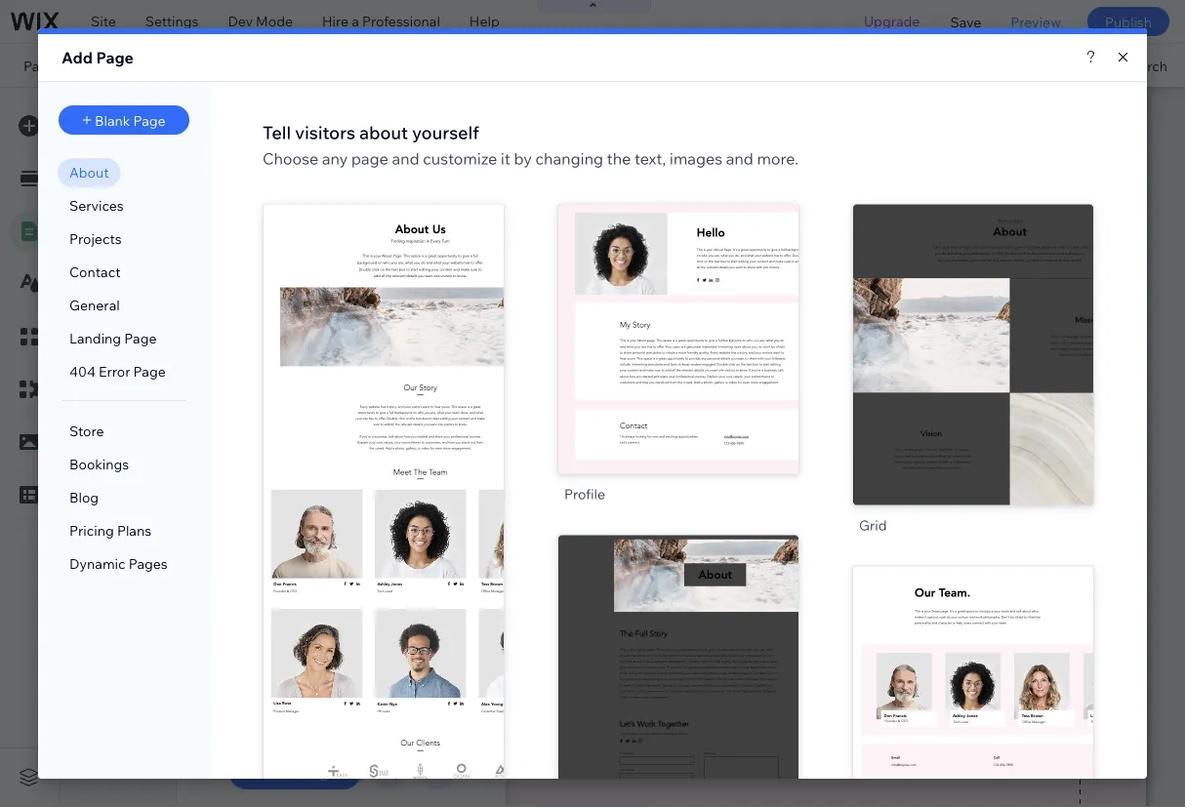 Task type: vqa. For each thing, say whether or not it's contained in the screenshot.
the Section:
no



Task type: describe. For each thing, give the bounding box(es) containing it.
0 horizontal spatial search
[[74, 57, 118, 74]]

publish button
[[1087, 7, 1169, 36]]

dev mode
[[228, 13, 293, 30]]

lightboxes
[[83, 193, 153, 210]]

upgrade
[[864, 13, 920, 30]]

site left settings
[[91, 13, 116, 30]]

pages for site
[[116, 106, 162, 126]]

bookings
[[69, 456, 129, 473]]

text,
[[634, 149, 666, 168]]

error
[[99, 363, 130, 380]]

changing
[[535, 149, 603, 168]]

blank page
[[95, 112, 166, 129]]

by
[[514, 149, 532, 168]]

tell
[[263, 121, 291, 143]]

the
[[607, 149, 631, 168]]

hire a professional
[[322, 13, 440, 30]]

dev
[[228, 13, 253, 30]]

publish
[[1105, 13, 1152, 30]]

blank
[[95, 112, 130, 129]]

visitors
[[295, 121, 355, 143]]

menu up lightboxes
[[111, 158, 148, 175]]

404
[[69, 363, 96, 380]]

blank page button
[[59, 105, 189, 135]]

pricing plans
[[69, 522, 151, 539]]

save
[[950, 13, 981, 30]]

tell visitors about yourself choose any page and customize it by changing the text, images and more.
[[263, 121, 798, 168]]

site down site pages and menu
[[201, 157, 226, 174]]

settings
[[145, 13, 199, 30]]

landing page
[[69, 330, 157, 347]]

pages for dynamic
[[129, 555, 168, 572]]

plans
[[117, 522, 151, 539]]

it
[[501, 149, 510, 168]]

projects
[[69, 230, 122, 247]]

site pages and menu
[[83, 106, 239, 126]]

pricing
[[69, 522, 114, 539]]

0 horizontal spatial site menu
[[83, 158, 148, 175]]



Task type: locate. For each thing, give the bounding box(es) containing it.
site menu down the tell
[[201, 157, 266, 174]]

menu down the tell
[[230, 157, 266, 174]]

any
[[322, 149, 348, 168]]

0 vertical spatial results
[[121, 57, 168, 74]]

yourself
[[412, 121, 479, 143]]

1 vertical spatial results
[[293, 210, 340, 227]]

menu
[[197, 106, 239, 126], [230, 157, 266, 174], [111, 158, 148, 175]]

add page button
[[620, 298, 737, 333], [914, 314, 1032, 349], [325, 461, 442, 497], [914, 633, 1032, 668], [620, 646, 737, 681], [229, 755, 361, 790]]

site up about
[[83, 106, 113, 126]]

dynamic pages
[[69, 555, 168, 572]]

1 horizontal spatial results
[[293, 210, 340, 227]]

preview
[[1011, 13, 1061, 30], [650, 353, 707, 372], [944, 369, 1002, 388], [355, 516, 412, 536], [944, 688, 1002, 708], [650, 700, 707, 720]]

contact
[[69, 264, 121, 281]]

1 vertical spatial pages
[[129, 555, 168, 572]]

store
[[69, 423, 104, 440]]

0 horizontal spatial and
[[165, 106, 193, 126]]

search button
[[1082, 44, 1185, 87]]

2 horizontal spatial search
[[1123, 57, 1168, 74]]

customize
[[423, 149, 497, 168]]

hire
[[322, 13, 349, 30]]

and right blank on the top left of the page
[[165, 106, 193, 126]]

search inside button
[[1123, 57, 1168, 74]]

search up blank on the top left of the page
[[74, 57, 118, 74]]

results down settings
[[121, 57, 168, 74]]

404 error page
[[69, 363, 166, 380]]

results down any
[[293, 210, 340, 227]]

page inside button
[[133, 112, 166, 129]]

search results down the choose
[[245, 210, 340, 227]]

site menu
[[201, 157, 266, 174], [83, 158, 148, 175]]

and left the more.
[[726, 149, 753, 168]]

pages
[[116, 106, 162, 126], [129, 555, 168, 572]]

search results
[[74, 57, 168, 74], [245, 210, 340, 227]]

1 horizontal spatial search results
[[245, 210, 340, 227]]

profile
[[564, 486, 605, 503]]

help
[[469, 13, 500, 30]]

page
[[351, 149, 388, 168]]

search down the choose
[[245, 210, 290, 227]]

1 horizontal spatial site menu
[[201, 157, 266, 174]]

0 horizontal spatial search results
[[74, 57, 168, 74]]

dynamic
[[69, 555, 125, 572]]

0 vertical spatial pages
[[116, 106, 162, 126]]

landing
[[69, 330, 121, 347]]

about
[[69, 164, 109, 181]]

a
[[352, 13, 359, 30]]

blog
[[69, 489, 99, 506]]

add page
[[61, 48, 134, 67], [643, 306, 714, 326], [938, 322, 1009, 341], [348, 469, 419, 489], [938, 641, 1009, 661], [643, 653, 714, 673], [267, 762, 338, 782]]

more.
[[757, 149, 798, 168]]

0 horizontal spatial results
[[121, 57, 168, 74]]

and
[[165, 106, 193, 126], [392, 149, 419, 168], [726, 149, 753, 168]]

images
[[670, 149, 722, 168]]

search results up the blank page button
[[74, 57, 168, 74]]

1 vertical spatial search results
[[245, 210, 340, 227]]

site up services
[[83, 158, 108, 175]]

services
[[69, 197, 124, 214]]

add
[[61, 48, 93, 67], [460, 159, 482, 173], [643, 306, 673, 326], [938, 322, 968, 341], [348, 469, 379, 489], [938, 641, 968, 661], [643, 653, 673, 673], [267, 762, 297, 782]]

general
[[69, 297, 120, 314]]

and down about
[[392, 149, 419, 168]]

grid
[[859, 517, 887, 534]]

site menu up lightboxes
[[83, 158, 148, 175]]

menu left the tell
[[197, 106, 239, 126]]

professional
[[362, 13, 440, 30]]

search down publish on the top right
[[1123, 57, 1168, 74]]

save button
[[936, 0, 996, 43]]

results
[[121, 57, 168, 74], [293, 210, 340, 227]]

choose
[[263, 149, 318, 168]]

0 vertical spatial search results
[[74, 57, 168, 74]]

mode
[[256, 13, 293, 30]]

page
[[96, 48, 134, 67], [133, 112, 166, 129], [677, 306, 714, 326], [972, 322, 1009, 341], [124, 330, 157, 347], [133, 363, 166, 380], [382, 469, 419, 489], [972, 641, 1009, 661], [677, 653, 714, 673], [301, 762, 338, 782]]

1 horizontal spatial and
[[392, 149, 419, 168]]

preview button
[[996, 0, 1076, 43], [621, 345, 736, 380], [916, 361, 1030, 396], [327, 508, 441, 543], [916, 680, 1030, 715], [621, 692, 736, 728]]

about
[[359, 121, 408, 143]]

search
[[74, 57, 118, 74], [1123, 57, 1168, 74], [245, 210, 290, 227]]

2 horizontal spatial and
[[726, 149, 753, 168]]

site
[[91, 13, 116, 30], [83, 106, 113, 126], [201, 157, 226, 174], [83, 158, 108, 175]]

1 horizontal spatial search
[[245, 210, 290, 227]]



